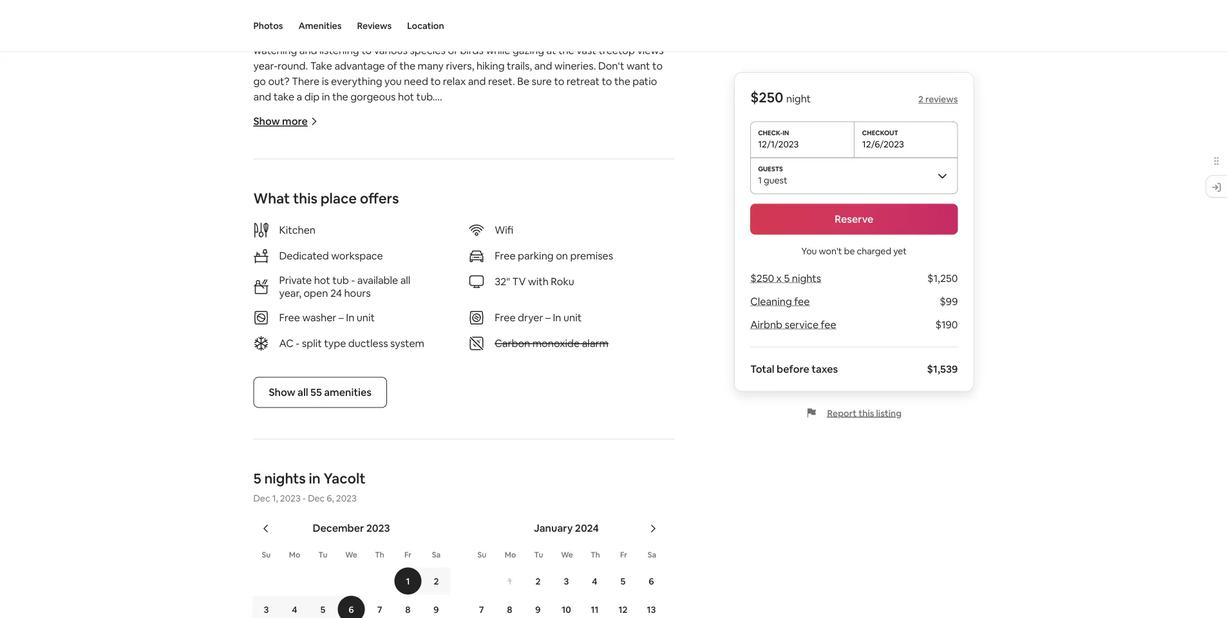 Task type: vqa. For each thing, say whether or not it's contained in the screenshot.


Task type: locate. For each thing, give the bounding box(es) containing it.
the up residence.
[[476, 507, 494, 521]]

on down lighting
[[556, 249, 568, 263]]

1 in from the left
[[346, 311, 355, 324]]

1 th from the left
[[375, 550, 385, 560]]

for up ac - split type ductless system at the left
[[341, 322, 355, 335]]

12 button
[[609, 596, 638, 619]]

0 vertical spatial 3 button
[[553, 568, 581, 595]]

hiking
[[477, 59, 505, 72]]

0 vertical spatial more
[[282, 115, 308, 128]]

2 9 from the left
[[536, 604, 541, 616]]

5 button left drain
[[309, 596, 337, 619]]

1 horizontal spatial mo
[[505, 550, 516, 560]]

it's
[[529, 152, 543, 165]]

only
[[650, 152, 670, 165]]

1 vertical spatial from
[[307, 167, 330, 180]]

reviews
[[926, 93, 958, 105]]

8 right cooking
[[507, 604, 513, 616]]

rolls
[[341, 337, 360, 351]]

6 button down very
[[337, 596, 366, 619]]

0 horizontal spatial 1
[[406, 576, 410, 587]]

cleaning
[[751, 295, 792, 308]]

roku inside nothing feels tiny about this guesthouse, carefully designed with tongue and groove wood ceilings, large glass door, and windows to maximize lighting and the views. desire more privacy? simply close the blackout roller shades. unpack your belongings in the provided matching drawers downstairs, drawer upstairs, and free-standing clothing rack while streaming your favorite shows on the roku tv.
[[457, 275, 481, 289]]

full-
[[340, 353, 359, 366]]

bed right king
[[515, 430, 533, 443]]

to inside you will have the entire guesthouse to yourself. the guesthouse sits on 5 acres of private property, about 100 feet from the main residence.
[[421, 507, 432, 521]]

hot inside private hot tub - available all year, open 24 hours
[[314, 274, 330, 287]]

for inside the kick back and relax in this rural, calm, stylish newly built space near the east fork lewis river and lewisville park. this cozy retreat is ideal for adventure and leisure seekers. enjoy watching and listening to various species of birds while gazing at the vast treetop views year-round. take advantage of the many rivers, hiking trails, and wineries. don't want to go out? there is everything you need to relax and reset. be sure to retreat to the patio and take a dip in the gorgeous hot tub.
[[487, 28, 500, 41]]

your
[[548, 245, 569, 258], [331, 275, 352, 289]]

you for you will have the entire guesthouse to yourself. the guesthouse sits on 5 acres of private property, about 100 feet from the main residence.
[[254, 507, 271, 521]]

4 up 11 button on the bottom of the page
[[592, 576, 598, 587]]

7 for 1st 7 button from the right
[[479, 604, 484, 616]]

food
[[314, 368, 336, 381], [409, 600, 431, 613]]

2 button up debris,
[[422, 568, 451, 595]]

type
[[324, 337, 346, 350]]

plus
[[484, 368, 504, 381]]

2 horizontal spatial are
[[475, 461, 490, 474]]

private inside private hot tub - available all year, open 24 hours
[[279, 274, 312, 287]]

7 left no
[[377, 604, 382, 616]]

0 vertical spatial $250
[[751, 88, 784, 107]]

park.
[[346, 28, 369, 41], [254, 183, 277, 196]]

roku down drawer
[[457, 275, 481, 289]]

1 horizontal spatial retreat
[[567, 74, 600, 88]]

1 horizontal spatial 9
[[536, 604, 541, 616]]

are
[[323, 306, 338, 320], [279, 322, 294, 335], [475, 461, 490, 474]]

3 down guesthouse
[[264, 604, 269, 616]]

main
[[529, 136, 552, 149], [272, 152, 295, 165], [568, 430, 591, 443], [415, 523, 438, 536]]

0 vertical spatial 10
[[254, 167, 264, 180]]

15-
[[403, 384, 416, 397]]

1 vertical spatial your
[[331, 275, 352, 289]]

in up clothing
[[626, 245, 634, 258]]

1 vertical spatial show
[[269, 386, 296, 399]]

0 horizontal spatial tu
[[319, 550, 328, 560]]

$250 for $250 x 5 nights
[[751, 272, 775, 285]]

th up the * guesthouse is on a very sensitive septic system.
[[375, 550, 385, 560]]

1 8 button from the left
[[394, 596, 422, 619]]

airbnb
[[751, 318, 783, 332]]

mini
[[292, 368, 312, 381]]

reset.
[[488, 74, 515, 88]]

close
[[356, 245, 381, 258]]

of up rivers,
[[448, 43, 458, 57]]

is inside extra blankets are found in the storage ottoman upstairs. wireless internet, table, and chair are provided for remote work. you'll find bath towels, hand towels, washcloths, a hairdryer, and two rolls of toilet paper in the bathroom. the kitchen is well equipped for any culinary need: full-size ge refrigerator w/freezer, drip coffeemaker, microwave, toaster, mini food processor, electric hand mixer, plus dinnerware, bakeware, silverware, pots and pans, kitchen utensils, 15-piece knife set, mixing bowls, tea kettle, glasses, tea towels, paper towels, dish soap, sponge, etc.
[[571, 337, 578, 351]]

of inside 'although the guesthouse is located in the backyard of the main residence (100 feet from the main residence), the area feels peaceful and secluded. it's a quiet retreat, yet it's only 10 minutes from shopping, restaurants, the lewisville river, and the lewisville regional park.'
[[498, 136, 508, 149]]

in for dryer
[[553, 311, 562, 324]]

coffee
[[598, 600, 629, 613]]

2 horizontal spatial 2023
[[366, 522, 390, 535]]

bed right queen on the bottom of the page
[[404, 430, 422, 443]]

at
[[547, 43, 556, 57]]

the up the solvents
[[336, 600, 352, 613]]

carbon monoxide alarm
[[495, 337, 609, 350]]

unit
[[357, 311, 375, 324], [564, 311, 582, 324]]

1 horizontal spatial relax
[[443, 74, 466, 88]]

to down the carefully
[[466, 229, 476, 242]]

you left the will
[[254, 507, 271, 521]]

with inside nothing feels tiny about this guesthouse, carefully designed with tongue and groove wood ceilings, large glass door, and windows to maximize lighting and the views. desire more privacy? simply close the blackout roller shades. unpack your belongings in the provided matching drawers downstairs, drawer upstairs, and free-standing clothing rack while streaming your favorite shows on the roku tv.
[[538, 214, 558, 227]]

in inside nothing feels tiny about this guesthouse, carefully designed with tongue and groove wood ceilings, large glass door, and windows to maximize lighting and the views. desire more privacy? simply close the blackout roller shades. unpack your belongings in the provided matching drawers downstairs, drawer upstairs, and free-standing clothing rack while streaming your favorite shows on the roku tv.
[[626, 245, 634, 258]]

lewisville down the "secluded."
[[458, 167, 502, 180]]

0 horizontal spatial dec
[[254, 493, 270, 504]]

sa
[[432, 550, 441, 560], [648, 550, 657, 560]]

0 vertical spatial private
[[279, 274, 312, 287]]

in down you'll on the bottom of the page
[[432, 337, 441, 351]]

of up size
[[363, 337, 372, 351]]

to
[[362, 43, 372, 57], [653, 59, 663, 72], [431, 74, 441, 88], [554, 74, 565, 88], [602, 74, 612, 88], [466, 229, 476, 242], [401, 461, 412, 474], [421, 507, 432, 521], [323, 600, 333, 613]]

1 – from the left
[[339, 311, 344, 324]]

cleaning fee button
[[751, 295, 810, 308]]

kitchen up coffeemaker,
[[533, 337, 569, 351]]

in inside 'although the guesthouse is located in the backyard of the main residence (100 feet from the main residence), the area feels peaceful and secluded. it's a quiet retreat, yet it's only 10 minutes from shopping, restaurants, the lewisville river, and the lewisville regional park.'
[[423, 136, 432, 149]]

10 inside 'although the guesthouse is located in the backyard of the main residence (100 feet from the main residence), the area feels peaceful and secluded. it's a quiet retreat, yet it's only 10 minutes from shopping, restaurants, the lewisville river, and the lewisville regional park.'
[[254, 167, 264, 180]]

show
[[254, 115, 280, 128], [269, 386, 296, 399]]

0 horizontal spatial tea
[[556, 384, 572, 397]]

2 for december 2023
[[434, 576, 439, 587]]

0 horizontal spatial you
[[254, 507, 271, 521]]

watching
[[254, 43, 297, 57]]

$1,250
[[928, 272, 958, 285]]

1 horizontal spatial 10
[[562, 604, 571, 616]]

in up peaceful
[[423, 136, 432, 149]]

2 horizontal spatial 1
[[758, 174, 762, 186]]

4
[[592, 576, 598, 587], [292, 604, 297, 616]]

2023 right 100
[[366, 522, 390, 535]]

for
[[487, 28, 500, 41], [341, 322, 355, 335], [649, 337, 663, 351], [371, 461, 385, 474]]

this inside nothing feels tiny about this guesthouse, carefully designed with tongue and groove wood ceilings, large glass door, and windows to maximize lighting and the views. desire more privacy? simply close the blackout roller shades. unpack your belongings in the provided matching drawers downstairs, drawer upstairs, and free-standing clothing rack while streaming your favorite shows on the roku tv.
[[369, 214, 386, 227]]

10 left minutes
[[254, 167, 264, 180]]

regional
[[617, 167, 657, 180]]

7
[[377, 604, 382, 616], [479, 604, 484, 616]]

1 horizontal spatial your
[[548, 245, 569, 258]]

1 horizontal spatial from
[[371, 523, 394, 536]]

from inside you will have the entire guesthouse to yourself. the guesthouse sits on 5 acres of private property, about 100 feet from the main residence.
[[371, 523, 394, 536]]

treetop
[[599, 43, 635, 57]]

tea left the kettle,
[[556, 384, 572, 397]]

1 horizontal spatial nights
[[792, 272, 822, 285]]

show all 55 amenities
[[269, 386, 372, 399]]

0 horizontal spatial fr
[[405, 550, 412, 560]]

0 vertical spatial food
[[314, 368, 336, 381]]

0 vertical spatial nights
[[792, 272, 822, 285]]

1 horizontal spatial th
[[591, 550, 600, 560]]

6 left (ecocrock on the left bottom of page
[[349, 604, 354, 616]]

1 dec from the left
[[254, 493, 270, 504]]

0 horizontal spatial provided
[[254, 260, 296, 273]]

tub.
[[417, 90, 435, 103]]

main up it's
[[529, 136, 552, 149]]

and right 'table,'
[[638, 306, 656, 320]]

9 button
[[422, 596, 451, 619], [524, 596, 553, 619]]

2023 right 1,
[[280, 493, 301, 504]]

1 horizontal spatial two
[[414, 461, 432, 474]]

6 button up "grounds,"
[[638, 568, 666, 595]]

streaming
[[280, 275, 328, 289]]

0 horizontal spatial mo
[[289, 550, 300, 560]]

towels, up carbon
[[494, 322, 528, 335]]

relax up listening
[[321, 13, 344, 26]]

mo
[[289, 550, 300, 560], [505, 550, 516, 560]]

ductless
[[348, 337, 388, 350]]

on inside you will have the entire guesthouse to yourself. the guesthouse sits on 5 acres of private property, about 100 feet from the main residence.
[[572, 507, 585, 521]]

this
[[357, 13, 374, 26], [293, 189, 318, 208], [369, 214, 386, 227], [859, 408, 875, 419]]

0 horizontal spatial in
[[346, 311, 355, 324]]

drip
[[503, 353, 522, 366]]

tea
[[556, 384, 572, 397], [645, 384, 661, 397]]

show for show all 55 amenities
[[269, 386, 296, 399]]

is inside 'although the guesthouse is located in the backyard of the main residence (100 feet from the main residence), the area feels peaceful and secluded. it's a quiet retreat, yet it's only 10 minutes from shopping, restaurants, the lewisville river, and the lewisville regional park.'
[[376, 136, 383, 149]]

designed
[[491, 214, 535, 227]]

1 horizontal spatial feels
[[393, 152, 415, 165]]

12/1/2023
[[758, 138, 799, 150]]

2 roku from the left
[[457, 275, 481, 289]]

2 up debris,
[[434, 576, 439, 587]]

feet up it's
[[625, 136, 645, 149]]

1 9 from the left
[[434, 604, 439, 616]]

1 2 button from the left
[[422, 568, 451, 595]]

2 dec from the left
[[308, 493, 325, 504]]

retreat up species
[[417, 28, 450, 41]]

and down unpack
[[520, 260, 538, 273]]

1 inside 1 guest popup button
[[758, 174, 762, 186]]

1 8 from the left
[[406, 604, 411, 616]]

0 horizontal spatial 9 button
[[422, 596, 451, 619]]

all inside private hot tub - available all year, open 24 hours
[[401, 274, 411, 287]]

a inside 'although the guesthouse is located in the backyard of the main residence (100 feet from the main residence), the area feels peaceful and secluded. it's a quiet retreat, yet it's only 10 minutes from shopping, restaurants, the lewisville river, and the lewisville regional park.'
[[545, 152, 551, 165]]

1 sa from the left
[[432, 550, 441, 560]]

the down drawer
[[439, 275, 455, 289]]

1 vertical spatial parking
[[333, 461, 369, 474]]

1 mo from the left
[[289, 550, 300, 560]]

while left year,
[[254, 275, 278, 289]]

55
[[311, 386, 322, 399]]

desire
[[633, 229, 663, 242]]

offers
[[360, 189, 399, 208]]

pans,
[[297, 384, 322, 397]]

unit down hours
[[357, 311, 375, 324]]

2 th from the left
[[591, 550, 600, 560]]

feet down entire
[[349, 523, 369, 536]]

of inside you will have the entire guesthouse to yourself. the guesthouse sits on 5 acres of private property, about 100 feet from the main residence.
[[623, 507, 633, 521]]

0 horizontal spatial 8 button
[[394, 596, 422, 619]]

drawers
[[345, 260, 384, 273]]

1 horizontal spatial all
[[401, 274, 411, 287]]

0 horizontal spatial sa
[[432, 550, 441, 560]]

in left the yacolt in the left bottom of the page
[[309, 470, 321, 488]]

the inside you will have the entire guesthouse to yourself. the guesthouse sits on 5 acres of private property, about 100 feet from the main residence.
[[476, 507, 494, 521]]

soap,
[[377, 399, 402, 412]]

park. inside 'although the guesthouse is located in the backyard of the main residence (100 feet from the main residence), the area feels peaceful and secluded. it's a quiet retreat, yet it's only 10 minutes from shopping, restaurants, the lewisville river, and the lewisville regional park.'
[[254, 183, 277, 196]]

5 inside 5 nights in yacolt dec 1, 2023 - dec 6, 2023
[[254, 470, 261, 488]]

private
[[279, 274, 312, 287], [254, 461, 286, 474]]

0 horizontal spatial 1 button
[[394, 568, 422, 595]]

lewisville inside the kick back and relax in this rural, calm, stylish newly built space near the east fork lewis river and lewisville park. this cozy retreat is ideal for adventure and leisure seekers. enjoy watching and listening to various species of birds while gazing at the vast treetop views year-round. take advantage of the many rivers, hiking trails, and wineries. don't want to go out? there is everything you need to relax and reset. be sure to retreat to the patio and take a dip in the gorgeous hot tub.
[[299, 28, 344, 41]]

quiet
[[553, 152, 577, 165]]

1 horizontal spatial dec
[[308, 493, 325, 504]]

1 $250 from the top
[[751, 88, 784, 107]]

and down near
[[553, 28, 571, 41]]

be inside please be kind to the drain - no food debris, cooking oils, grease or fats, coffee grounds, chemicals or solvents (ecocrock counter compost bin w/green leaf) .
[[286, 600, 298, 613]]

- inside private hot tub - available all year, open 24 hours
[[351, 274, 355, 287]]

leisure
[[573, 28, 604, 41]]

show inside 'button'
[[269, 386, 296, 399]]

park. down minutes
[[254, 183, 277, 196]]

0 vertical spatial all
[[401, 274, 411, 287]]

lewisville up listening
[[299, 28, 344, 41]]

2 we from the left
[[561, 550, 573, 560]]

1 vertical spatial more
[[254, 245, 279, 258]]

0 horizontal spatial about
[[300, 523, 328, 536]]

lewis
[[632, 13, 659, 26]]

2 tea from the left
[[645, 384, 661, 397]]

1 horizontal spatial fr
[[620, 550, 628, 560]]

work.
[[394, 322, 421, 335]]

show down "toaster,"
[[269, 386, 296, 399]]

0 vertical spatial your
[[548, 245, 569, 258]]

from up only
[[647, 136, 670, 149]]

calendar application
[[238, 508, 1107, 619]]

on inside nothing feels tiny about this guesthouse, carefully designed with tongue and groove wood ceilings, large glass door, and windows to maximize lighting and the views. desire more privacy? simply close the blackout roller shades. unpack your belongings in the provided matching drawers downstairs, drawer upstairs, and free-standing clothing rack while streaming your favorite shows on the roku tv.
[[425, 275, 437, 289]]

feet inside you will have the entire guesthouse to yourself. the guesthouse sits on 5 acres of private property, about 100 feet from the main residence.
[[349, 523, 369, 536]]

1 vertical spatial all
[[298, 386, 308, 399]]

etc.
[[445, 399, 463, 412]]

you for you won't be charged yet
[[802, 245, 817, 257]]

4 for left 4 button
[[292, 604, 297, 616]]

the down 6, on the bottom
[[315, 507, 331, 521]]

washer
[[302, 311, 337, 324]]

this inside the kick back and relax in this rural, calm, stylish newly built space near the east fork lewis river and lewisville park. this cozy retreat is ideal for adventure and leisure seekers. enjoy watching and listening to various species of birds while gazing at the vast treetop views year-round. take advantage of the many rivers, hiking trails, and wineries. don't want to go out? there is everything you need to relax and reset. be sure to retreat to the patio and take a dip in the gorgeous hot tub.
[[357, 13, 374, 26]]

is left well at the bottom left of page
[[571, 337, 578, 351]]

you inside you will have the entire guesthouse to yourself. the guesthouse sits on 5 acres of private property, about 100 feet from the main residence.
[[254, 507, 271, 521]]

0 vertical spatial you
[[802, 245, 817, 257]]

1 horizontal spatial provided
[[296, 322, 339, 335]]

a inside extra blankets are found in the storage ottoman upstairs. wireless internet, table, and chair are provided for remote work. you'll find bath towels, hand towels, washcloths, a hairdryer, and two rolls of toilet paper in the bathroom. the kitchen is well equipped for any culinary need: full-size ge refrigerator w/freezer, drip coffeemaker, microwave, toaster, mini food processor, electric hand mixer, plus dinnerware, bakeware, silverware, pots and pans, kitchen utensils, 15-piece knife set, mixing bowls, tea kettle, glasses, tea towels, paper towels, dish soap, sponge, etc.
[[650, 322, 655, 335]]

0 vertical spatial 3
[[564, 576, 569, 587]]

hot
[[398, 90, 414, 103], [314, 274, 330, 287]]

unit for free washer – in unit
[[357, 311, 375, 324]]

1 button for january 2024
[[496, 568, 524, 595]]

0 vertical spatial show
[[254, 115, 280, 128]]

of up the "secluded."
[[498, 136, 508, 149]]

0 vertical spatial paper
[[402, 337, 430, 351]]

7 button down the * guesthouse is on a very sensitive septic system.
[[366, 596, 394, 619]]

1 7 button from the left
[[366, 596, 394, 619]]

2 unit from the left
[[564, 311, 582, 324]]

24
[[330, 287, 342, 300]]

2023 inside calendar application
[[366, 522, 390, 535]]

yet inside 'although the guesthouse is located in the backyard of the main residence (100 feet from the main residence), the area feels peaceful and secluded. it's a quiet retreat, yet it's only 10 minutes from shopping, restaurants, the lewisville river, and the lewisville regional park.'
[[617, 152, 633, 165]]

1 horizontal spatial 2023
[[336, 493, 357, 504]]

0 horizontal spatial 5 button
[[309, 596, 337, 619]]

provided
[[254, 260, 296, 273], [296, 322, 339, 335]]

1 horizontal spatial fee
[[821, 318, 837, 332]]

feels down located on the top left of the page
[[393, 152, 415, 165]]

0 horizontal spatial lewisville
[[299, 28, 344, 41]]

1 horizontal spatial 5 button
[[609, 568, 638, 595]]

with right tv
[[528, 275, 549, 288]]

and up need:
[[300, 337, 318, 351]]

toilet
[[375, 337, 400, 351]]

your down matching
[[331, 275, 352, 289]]

hot down need
[[398, 90, 414, 103]]

a right washcloths,
[[650, 322, 655, 335]]

private for private hot tub - available all year, open 24 hours
[[279, 274, 312, 287]]

floor.
[[594, 430, 618, 443]]

0 vertical spatial 6 button
[[638, 568, 666, 595]]

0 horizontal spatial roku
[[457, 275, 481, 289]]

1 horizontal spatial parking
[[518, 249, 554, 263]]

0 vertical spatial 4
[[592, 576, 598, 587]]

0 horizontal spatial we
[[345, 550, 357, 560]]

from right 100
[[371, 523, 394, 536]]

fee up service
[[795, 295, 810, 308]]

all
[[401, 274, 411, 287], [298, 386, 308, 399]]

relax
[[321, 13, 344, 26], [443, 74, 466, 88]]

2 tu from the left
[[535, 550, 543, 560]]

0 horizontal spatial th
[[375, 550, 385, 560]]

0 horizontal spatial park.
[[254, 183, 277, 196]]

1 horizontal spatial 1
[[508, 576, 512, 587]]

7 for first 7 button from the left
[[377, 604, 382, 616]]

0 horizontal spatial paper
[[289, 399, 318, 412]]

dec left 6, on the bottom
[[308, 493, 325, 504]]

shows
[[393, 275, 423, 289]]

unit up monoxide
[[564, 311, 582, 324]]

very
[[351, 569, 371, 582]]

in down sponge,
[[425, 430, 433, 443]]

0 vertical spatial yet
[[617, 152, 633, 165]]

1 vertical spatial private
[[254, 461, 286, 474]]

in for washer
[[346, 311, 355, 324]]

0 horizontal spatial hot
[[314, 274, 330, 287]]

equipped
[[601, 337, 647, 351]]

- up have
[[303, 493, 306, 504]]

1 horizontal spatial unit
[[564, 311, 582, 324]]

0 horizontal spatial bed
[[404, 430, 422, 443]]

1 left "septic"
[[406, 576, 410, 587]]

2 2 button from the left
[[524, 568, 553, 595]]

airbnb service fee button
[[751, 318, 837, 332]]

2 – from the left
[[546, 311, 551, 324]]

1 horizontal spatial 2
[[536, 576, 541, 587]]

remote
[[357, 322, 392, 335]]

feels up ceilings,
[[294, 214, 316, 227]]

1 vertical spatial about
[[300, 523, 328, 536]]

mixing
[[490, 384, 521, 397]]

1 roku from the left
[[551, 275, 575, 288]]

or down kind
[[303, 616, 313, 619]]

calm,
[[402, 13, 427, 26]]

oils,
[[508, 600, 526, 613]]

2 su from the left
[[478, 550, 487, 560]]

0 horizontal spatial –
[[339, 311, 344, 324]]

10 inside button
[[562, 604, 571, 616]]

8 button down sensitive
[[394, 596, 422, 619]]

0 horizontal spatial 4
[[292, 604, 297, 616]]

2 7 button from the left
[[467, 596, 496, 619]]

0 vertical spatial fee
[[795, 295, 810, 308]]

1 horizontal spatial about
[[339, 214, 367, 227]]

1 horizontal spatial roku
[[551, 275, 575, 288]]

0 horizontal spatial unit
[[357, 311, 375, 324]]

2 in from the left
[[553, 311, 562, 324]]

32"
[[495, 275, 510, 288]]

2 7 from the left
[[479, 604, 484, 616]]

2 1 button from the left
[[496, 568, 524, 595]]

the up 'residence),'
[[300, 136, 316, 149]]

2 8 from the left
[[507, 604, 513, 616]]

this
[[371, 28, 391, 41]]

1 vertical spatial provided
[[296, 322, 339, 335]]

0 horizontal spatial kitchen
[[325, 384, 360, 397]]

all inside 'button'
[[298, 386, 308, 399]]

1 button up oils,
[[496, 568, 524, 595]]

private left the road
[[254, 461, 286, 474]]

take
[[274, 90, 295, 103]]

4 button up 11 button on the bottom of the page
[[581, 568, 609, 595]]

(ecocrock
[[357, 616, 406, 619]]

feet
[[625, 136, 645, 149], [349, 523, 369, 536]]

1 horizontal spatial we
[[561, 550, 573, 560]]

fork
[[609, 13, 630, 26]]

private
[[635, 507, 668, 521]]

mo up oils,
[[505, 550, 516, 560]]

9 down "septic"
[[434, 604, 439, 616]]

wood
[[254, 229, 281, 242]]

about up glass
[[339, 214, 367, 227]]

1 vertical spatial retreat
[[567, 74, 600, 88]]

0 horizontal spatial 9
[[434, 604, 439, 616]]

tv
[[513, 275, 526, 288]]

2 $250 from the top
[[751, 272, 775, 285]]

yet left it's
[[617, 152, 633, 165]]

1 horizontal spatial 9 button
[[524, 596, 553, 619]]

1 horizontal spatial 4 button
[[581, 568, 609, 595]]

counter
[[408, 616, 447, 619]]

nights right x
[[792, 272, 822, 285]]

december
[[313, 522, 364, 535]]

9 right oils,
[[536, 604, 541, 616]]

food up the "counter"
[[409, 600, 431, 613]]

feels inside 'although the guesthouse is located in the backyard of the main residence (100 feet from the main residence), the area feels peaceful and secluded. it's a quiet retreat, yet it's only 10 minutes from shopping, restaurants, the lewisville river, and the lewisville regional park.'
[[393, 152, 415, 165]]

0 vertical spatial feels
[[393, 152, 415, 165]]

of inside extra blankets are found in the storage ottoman upstairs. wireless internet, table, and chair are provided for remote work. you'll find bath towels, hand towels, washcloths, a hairdryer, and two rolls of toilet paper in the bathroom. the kitchen is well equipped for any culinary need: full-size ge refrigerator w/freezer, drip coffeemaker, microwave, toaster, mini food processor, electric hand mixer, plus dinnerware, bakeware, silverware, pots and pans, kitchen utensils, 15-piece knife set, mixing bowls, tea kettle, glasses, tea towels, paper towels, dish soap, sponge, etc.
[[363, 337, 372, 351]]

the inside extra blankets are found in the storage ottoman upstairs. wireless internet, table, and chair are provided for remote work. you'll find bath towels, hand towels, washcloths, a hairdryer, and two rolls of toilet paper in the bathroom. the kitchen is well equipped for any culinary need: full-size ge refrigerator w/freezer, drip coffeemaker, microwave, toaster, mini food processor, electric hand mixer, plus dinnerware, bakeware, silverware, pots and pans, kitchen utensils, 15-piece knife set, mixing bowls, tea kettle, glasses, tea towels, paper towels, dish soap, sponge, etc.
[[513, 337, 531, 351]]

0 horizontal spatial 7 button
[[366, 596, 394, 619]]

0 horizontal spatial 3
[[264, 604, 269, 616]]

10 button
[[553, 596, 581, 619]]

the down peaceful
[[439, 167, 455, 180]]

1 7 from the left
[[377, 604, 382, 616]]

1 horizontal spatial 7 button
[[467, 596, 496, 619]]

all left 55
[[298, 386, 308, 399]]

1 unit from the left
[[357, 311, 375, 324]]

please
[[254, 600, 284, 613]]

1 1 button from the left
[[394, 568, 422, 595]]

park. inside the kick back and relax in this rural, calm, stylish newly built space near the east fork lewis river and lewisville park. this cozy retreat is ideal for adventure and leisure seekers. enjoy watching and listening to various species of birds while gazing at the vast treetop views year-round. take advantage of the many rivers, hiking trails, and wineries. don't want to go out? there is everything you need to relax and reset. be sure to retreat to the patio and take a dip in the gorgeous hot tub.
[[346, 28, 369, 41]]

1 vertical spatial with
[[528, 275, 549, 288]]

kick back and relax in this rural, calm, stylish newly built space near the east fork lewis river and lewisville park. this cozy retreat is ideal for adventure and leisure seekers. enjoy watching and listening to various species of birds while gazing at the vast treetop views year-round. take advantage of the many rivers, hiking trails, and wineries. don't want to go out? there is everything you need to relax and reset. be sure to retreat to the patio and take a dip in the gorgeous hot tub.
[[254, 13, 675, 103]]



Task type: describe. For each thing, give the bounding box(es) containing it.
dryer
[[518, 311, 544, 324]]

the down quiet
[[552, 167, 568, 180]]

and right loft
[[472, 430, 490, 443]]

1 vertical spatial two
[[414, 461, 432, 474]]

peaceful
[[418, 152, 459, 165]]

well
[[580, 337, 599, 351]]

grease
[[528, 600, 561, 613]]

0 horizontal spatial relax
[[321, 13, 344, 26]]

0 horizontal spatial 2023
[[280, 493, 301, 504]]

seekers.
[[606, 28, 645, 41]]

0 horizontal spatial parking
[[333, 461, 369, 474]]

- inside please be kind to the drain - no food debris, cooking oils, grease or fats, coffee grounds, chemicals or solvents (ecocrock counter compost bin w/green leaf) .
[[387, 600, 391, 613]]

groove
[[617, 214, 651, 227]]

guesthouse up december 2023
[[364, 507, 419, 521]]

main left floor.
[[568, 430, 591, 443]]

don't
[[599, 59, 625, 72]]

3 for the topmost 3 button
[[564, 576, 569, 587]]

0 horizontal spatial your
[[331, 275, 352, 289]]

reserve
[[835, 213, 874, 226]]

grounds,
[[631, 600, 672, 613]]

and down tongue
[[563, 229, 581, 242]]

advantage
[[335, 59, 385, 72]]

guest
[[764, 174, 788, 186]]

1 for january 2024
[[508, 576, 512, 587]]

and up views.
[[597, 214, 615, 227]]

unit for free dryer – in unit
[[564, 311, 582, 324]]

refrigerator
[[395, 353, 450, 366]]

0 horizontal spatial 6
[[349, 604, 354, 616]]

report this listing
[[828, 408, 902, 419]]

1 horizontal spatial kitchen
[[533, 337, 569, 351]]

total
[[751, 363, 775, 376]]

is left ideal
[[453, 28, 460, 41]]

1 we from the left
[[345, 550, 357, 560]]

road
[[288, 461, 310, 474]]

while inside the kick back and relax in this rural, calm, stylish newly built space near the east fork lewis river and lewisville park. this cozy retreat is ideal for adventure and leisure seekers. enjoy watching and listening to various species of birds while gazing at the vast treetop views year-round. take advantage of the many rivers, hiking trails, and wineries. don't want to go out? there is everything you need to relax and reset. be sure to retreat to the patio and take a dip in the gorgeous hot tub.
[[486, 43, 511, 57]]

free parking on premises
[[495, 249, 613, 263]]

need
[[404, 74, 428, 88]]

in right sleeping
[[343, 430, 351, 443]]

0 vertical spatial 5 button
[[609, 568, 638, 595]]

5 inside you will have the entire guesthouse to yourself. the guesthouse sits on 5 acres of private property, about 100 feet from the main residence.
[[587, 507, 592, 521]]

a inside the kick back and relax in this rural, calm, stylish newly built space near the east fork lewis river and lewisville park. this cozy retreat is ideal for adventure and leisure seekers. enjoy watching and listening to various species of birds while gazing at the vast treetop views year-round. take advantage of the many rivers, hiking trails, and wineries. don't want to go out? there is everything you need to relax and reset. be sure to retreat to the patio and take a dip in the gorgeous hot tub.
[[297, 90, 302, 103]]

ac - split type ductless system
[[279, 337, 425, 350]]

2 horizontal spatial lewisville
[[570, 167, 615, 180]]

bath
[[470, 322, 492, 335]]

1 vertical spatial hand
[[428, 368, 452, 381]]

1 vertical spatial 3 button
[[252, 596, 281, 619]]

feet inside 'although the guesthouse is located in the backyard of the main residence (100 feet from the main residence), the area feels peaceful and secluded. it's a quiet retreat, yet it's only 10 minutes from shopping, restaurants, the lewisville river, and the lewisville regional park.'
[[625, 136, 645, 149]]

kettle,
[[574, 384, 604, 397]]

towels, left dish on the bottom of page
[[320, 399, 353, 412]]

2 8 button from the left
[[496, 596, 524, 619]]

main up minutes
[[272, 152, 295, 165]]

1 horizontal spatial lewisville
[[458, 167, 502, 180]]

5 up 12 button
[[621, 576, 626, 587]]

simply
[[323, 245, 354, 258]]

rivers,
[[446, 59, 474, 72]]

cleaning fee
[[751, 295, 810, 308]]

matching
[[298, 260, 343, 273]]

table,
[[609, 306, 636, 320]]

for right equipped at bottom
[[649, 337, 663, 351]]

dip
[[305, 90, 320, 103]]

airbnb service fee
[[751, 318, 837, 332]]

round.
[[278, 59, 308, 72]]

0 vertical spatial are
[[323, 306, 338, 320]]

dish
[[356, 399, 375, 412]]

$1,539
[[927, 363, 958, 376]]

to down the don't
[[602, 74, 612, 88]]

the down everything
[[332, 90, 348, 103]]

workspace
[[331, 249, 383, 263]]

and up sure
[[535, 59, 552, 72]]

the up leisure
[[568, 13, 585, 26]]

location button
[[407, 0, 444, 52]]

6,
[[327, 493, 334, 504]]

- right 'ac'
[[296, 337, 300, 350]]

east
[[587, 13, 607, 26]]

on left very
[[329, 569, 341, 582]]

utensils,
[[362, 384, 400, 397]]

1 vertical spatial 6 button
[[337, 596, 366, 619]]

$250 for $250 night
[[751, 88, 784, 107]]

0 vertical spatial retreat
[[417, 28, 450, 41]]

5 left drain
[[321, 604, 326, 616]]

more inside nothing feels tiny about this guesthouse, carefully designed with tongue and groove wood ceilings, large glass door, and windows to maximize lighting and the views. desire more privacy? simply close the blackout roller shades. unpack your belongings in the provided matching drawers downstairs, drawer upstairs, and free-standing clothing rack while streaming your favorite shows on the roku tv.
[[254, 245, 279, 258]]

2 bed from the left
[[515, 430, 533, 443]]

1 tu from the left
[[319, 550, 328, 560]]

to down many
[[431, 74, 441, 88]]

tub
[[333, 274, 349, 287]]

1 su from the left
[[262, 550, 271, 560]]

the up the "secluded."
[[510, 136, 526, 149]]

2 button for december 2023
[[422, 568, 451, 595]]

guesthouse up the january
[[496, 507, 552, 521]]

ottoman
[[438, 306, 480, 320]]

the up peaceful
[[434, 136, 450, 149]]

provided inside extra blankets are found in the storage ottoman upstairs. wireless internet, table, and chair are provided for remote work. you'll find bath towels, hand towels, washcloths, a hairdryer, and two rolls of toilet paper in the bathroom. the kitchen is well equipped for any culinary need: full-size ge refrigerator w/freezer, drip coffeemaker, microwave, toaster, mini food processor, electric hand mixer, plus dinnerware, bakeware, silverware, pots and pans, kitchen utensils, 15-piece knife set, mixing bowls, tea kettle, glasses, tea towels, paper towels, dish soap, sponge, etc.
[[296, 322, 339, 335]]

1 vertical spatial 5 button
[[309, 596, 337, 619]]

january
[[534, 522, 573, 535]]

stylish
[[429, 13, 459, 26]]

food inside please be kind to the drain - no food debris, cooking oils, grease or fats, coffee grounds, chemicals or solvents (ecocrock counter compost bin w/green leaf) .
[[409, 600, 431, 613]]

secluded.
[[481, 152, 527, 165]]

patio
[[633, 74, 657, 88]]

13
[[647, 604, 656, 616]]

2 horizontal spatial 2
[[919, 93, 924, 105]]

to up 'advantage'
[[362, 43, 372, 57]]

1 9 button from the left
[[422, 596, 451, 619]]

2 fr from the left
[[620, 550, 628, 560]]

1 fr from the left
[[405, 550, 412, 560]]

- inside 5 nights in yacolt dec 1, 2023 - dec 6, 2023
[[303, 493, 306, 504]]

0 horizontal spatial from
[[307, 167, 330, 180]]

the down although
[[254, 152, 270, 165]]

towels, down internet,
[[556, 322, 589, 335]]

privacy?
[[281, 245, 320, 258]]

king
[[492, 430, 512, 443]]

and down "toaster,"
[[277, 384, 295, 397]]

and down the guesthouse,
[[401, 229, 419, 242]]

of up you
[[387, 59, 397, 72]]

2 sa from the left
[[648, 550, 657, 560]]

4 for the top 4 button
[[592, 576, 598, 587]]

$99
[[940, 295, 958, 308]]

1 bed from the left
[[404, 430, 422, 443]]

wireless
[[524, 306, 564, 320]]

free for free dryer – in unit
[[495, 311, 516, 324]]

many
[[418, 59, 444, 72]]

feels inside nothing feels tiny about this guesthouse, carefully designed with tongue and groove wood ceilings, large glass door, and windows to maximize lighting and the views. desire more privacy? simply close the blackout roller shades. unpack your belongings in the provided matching drawers downstairs, drawer upstairs, and free-standing clothing rack while streaming your favorite shows on the roku tv.
[[294, 214, 316, 227]]

about inside you will have the entire guesthouse to yourself. the guesthouse sits on 5 acres of private property, about 100 feet from the main residence.
[[300, 523, 328, 536]]

nights inside 5 nights in yacolt dec 1, 2023 - dec 6, 2023
[[264, 470, 306, 488]]

to down views
[[653, 59, 663, 72]]

3 for bottom 3 button
[[264, 604, 269, 616]]

the left queen on the bottom of the page
[[353, 430, 369, 443]]

species
[[410, 43, 446, 57]]

and down backyard
[[461, 152, 479, 165]]

2 mo from the left
[[505, 550, 516, 560]]

– for washer
[[339, 311, 344, 324]]

in right dip
[[322, 90, 330, 103]]

ceilings,
[[283, 229, 321, 242]]

about inside nothing feels tiny about this guesthouse, carefully designed with tongue and groove wood ceilings, large glass door, and windows to maximize lighting and the views. desire more privacy? simply close the blackout roller shades. unpack your belongings in the provided matching drawers downstairs, drawer upstairs, and free-standing clothing rack while streaming your favorite shows on the roku tv.
[[339, 214, 367, 227]]

and right the road
[[313, 461, 330, 474]]

nothing feels tiny about this guesthouse, carefully designed with tongue and groove wood ceilings, large glass door, and windows to maximize lighting and the views. desire more privacy? simply close the blackout roller shades. unpack your belongings in the provided matching drawers downstairs, drawer upstairs, and free-standing clothing rack while streaming your favorite shows on the roku tv.
[[254, 214, 671, 289]]

0 vertical spatial 4 button
[[581, 568, 609, 595]]

in left reviews button
[[346, 13, 354, 26]]

1 horizontal spatial more
[[282, 115, 308, 128]]

and up take
[[299, 43, 317, 57]]

2 button for january 2024
[[524, 568, 553, 595]]

dedicated workspace
[[279, 249, 383, 263]]

in up remote
[[371, 306, 379, 320]]

– for dryer
[[546, 311, 551, 324]]

septic
[[417, 569, 451, 582]]

compost
[[449, 616, 494, 619]]

chair
[[254, 322, 277, 335]]

1 vertical spatial or
[[303, 616, 313, 619]]

0 horizontal spatial fee
[[795, 295, 810, 308]]

while inside nothing feels tiny about this guesthouse, carefully designed with tongue and groove wood ceilings, large glass door, and windows to maximize lighting and the views. desire more privacy? simply close the blackout roller shades. unpack your belongings in the provided matching drawers downstairs, drawer upstairs, and free-standing clothing rack while streaming your favorite shows on the roku tv.
[[254, 275, 278, 289]]

the left floor.
[[550, 430, 566, 443]]

dinnerware,
[[506, 368, 562, 381]]

the up remote
[[381, 306, 397, 320]]

food inside extra blankets are found in the storage ottoman upstairs. wireless internet, table, and chair are provided for remote work. you'll find bath towels, hand towels, washcloths, a hairdryer, and two rolls of toilet paper in the bathroom. the kitchen is well equipped for any culinary need: full-size ge refrigerator w/freezer, drip coffeemaker, microwave, toaster, mini food processor, electric hand mixer, plus dinnerware, bakeware, silverware, pots and pans, kitchen utensils, 15-piece knife set, mixing bowls, tea kettle, glasses, tea towels, paper towels, dish soap, sponge, etc.
[[314, 368, 336, 381]]

residence.
[[440, 523, 489, 536]]

32" tv with roku
[[495, 275, 575, 288]]

in inside 5 nights in yacolt dec 1, 2023 - dec 6, 2023
[[309, 470, 321, 488]]

this left 'listing'
[[859, 408, 875, 419]]

yourself.
[[434, 507, 474, 521]]

provided inside nothing feels tiny about this guesthouse, carefully designed with tongue and groove wood ceilings, large glass door, and windows to maximize lighting and the views. desire more privacy? simply close the blackout roller shades. unpack your belongings in the provided matching drawers downstairs, drawer upstairs, and free-standing clothing rack while streaming your favorite shows on the roku tv.
[[254, 260, 296, 273]]

5 right x
[[784, 272, 790, 285]]

on right king
[[536, 430, 548, 443]]

is down take
[[322, 74, 329, 88]]

free for free parking on premises
[[495, 249, 516, 263]]

1 tea from the left
[[556, 384, 572, 397]]

1 horizontal spatial or
[[563, 600, 573, 613]]

find
[[449, 322, 468, 335]]

w/freezer,
[[452, 353, 500, 366]]

1 for december 2023
[[406, 576, 410, 587]]

the inside please be kind to the drain - no food debris, cooking oils, grease or fats, coffee grounds, chemicals or solvents (ecocrock counter compost bin w/green leaf) .
[[336, 600, 352, 613]]

debris,
[[434, 600, 466, 613]]

and down back on the left top of page
[[279, 28, 297, 41]]

the down door,
[[383, 245, 399, 258]]

is up kind
[[319, 569, 326, 582]]

to inside please be kind to the drain - no food debris, cooking oils, grease or fats, coffee grounds, chemicals or solvents (ecocrock counter compost bin w/green leaf) .
[[323, 600, 333, 613]]

sensitive
[[374, 569, 415, 582]]

1 vertical spatial paper
[[289, 399, 318, 412]]

trails,
[[507, 59, 532, 72]]

1 button for december 2023
[[394, 568, 422, 595]]

.
[[578, 616, 580, 619]]

river
[[254, 28, 277, 41]]

hot inside the kick back and relax in this rural, calm, stylish newly built space near the east fork lewis river and lewisville park. this cozy retreat is ideal for adventure and leisure seekers. enjoy watching and listening to various species of birds while gazing at the vast treetop views year-round. take advantage of the many rivers, hiking trails, and wineries. don't want to go out? there is everything you need to relax and reset. be sure to retreat to the patio and take a dip in the gorgeous hot tub.
[[398, 90, 414, 103]]

this down minutes
[[293, 189, 318, 208]]

2 for january 2024
[[536, 576, 541, 587]]

the up sensitive
[[397, 523, 413, 536]]

1 vertical spatial fee
[[821, 318, 837, 332]]

photos
[[254, 20, 283, 32]]

sure
[[532, 74, 552, 88]]

2 9 button from the left
[[524, 596, 553, 619]]

two inside extra blankets are found in the storage ottoman upstairs. wireless internet, table, and chair are provided for remote work. you'll find bath towels, hand towels, washcloths, a hairdryer, and two rolls of toilet paper in the bathroom. the kitchen is well equipped for any culinary need: full-size ge refrigerator w/freezer, drip coffeemaker, microwave, toaster, mini food processor, electric hand mixer, plus dinnerware, bakeware, silverware, pots and pans, kitchen utensils, 15-piece knife set, mixing bowls, tea kettle, glasses, tea towels, paper towels, dish soap, sponge, etc.
[[320, 337, 339, 351]]

amenities
[[299, 20, 342, 32]]

and down it's
[[532, 167, 550, 180]]

the up belongings
[[583, 229, 599, 242]]

main inside you will have the entire guesthouse to yourself. the guesthouse sits on 5 acres of private property, about 100 feet from the main residence.
[[415, 523, 438, 536]]

vehicles
[[435, 461, 473, 474]]

year-
[[254, 59, 278, 72]]

11 button
[[581, 596, 609, 619]]

a left very
[[343, 569, 349, 582]]

and down go
[[254, 90, 271, 103]]

gazing
[[513, 43, 544, 57]]

entire
[[334, 507, 361, 521]]

$250 x 5 nights button
[[751, 272, 822, 285]]

and down hiking
[[468, 74, 486, 88]]

system.
[[453, 569, 493, 582]]

1 vertical spatial relax
[[443, 74, 466, 88]]

2024
[[575, 522, 599, 535]]

the right at
[[559, 43, 575, 57]]

0 vertical spatial from
[[647, 136, 670, 149]]

1 horizontal spatial hand
[[530, 322, 554, 335]]

* guesthouse is on a very sensitive septic system.
[[254, 569, 495, 582]]

split
[[302, 337, 322, 350]]

1 horizontal spatial be
[[844, 245, 855, 257]]

free for free washer – in unit
[[279, 311, 300, 324]]

$190
[[936, 318, 958, 332]]

the up the shopping,
[[351, 152, 367, 165]]

you will have the entire guesthouse to yourself. the guesthouse sits on 5 acres of private property, about 100 feet from the main residence.
[[254, 507, 670, 536]]

rural,
[[376, 13, 400, 26]]

in right delight
[[290, 430, 298, 443]]

the up need
[[400, 59, 416, 72]]

for left up
[[371, 461, 385, 474]]

0 vertical spatial 6
[[649, 576, 654, 587]]

guesthouse inside 'although the guesthouse is located in the backyard of the main residence (100 feet from the main residence), the area feels peaceful and secluded. it's a quiet retreat, yet it's only 10 minutes from shopping, restaurants, the lewisville river, and the lewisville regional park.'
[[318, 136, 374, 149]]

the down the don't
[[615, 74, 631, 88]]

towels, down pots
[[254, 399, 287, 412]]

to right sure
[[554, 74, 565, 88]]

*
[[254, 569, 258, 582]]

to inside nothing feels tiny about this guesthouse, carefully designed with tongue and groove wood ceilings, large glass door, and windows to maximize lighting and the views. desire more privacy? simply close the blackout roller shades. unpack your belongings in the provided matching drawers downstairs, drawer upstairs, and free-standing clothing rack while streaming your favorite shows on the roku tv.
[[466, 229, 476, 242]]

1 horizontal spatial yet
[[894, 245, 907, 257]]

pots
[[254, 384, 275, 397]]

the down find on the left bottom of page
[[443, 337, 459, 351]]

vast
[[577, 43, 597, 57]]

have
[[291, 507, 313, 521]]

12
[[619, 604, 628, 616]]

private for private road and parking for up to two vehicles are provided.
[[254, 461, 286, 474]]

1 vertical spatial kitchen
[[325, 384, 360, 397]]

the left loft
[[435, 430, 451, 443]]

the down desire
[[636, 245, 652, 258]]

sleeping
[[301, 430, 340, 443]]

to right up
[[401, 461, 412, 474]]

premises
[[570, 249, 613, 263]]

0 horizontal spatial 4 button
[[281, 596, 309, 619]]

will
[[273, 507, 288, 521]]

show for show more
[[254, 115, 280, 128]]

and right back on the left top of page
[[301, 13, 319, 26]]

1 vertical spatial are
[[279, 322, 294, 335]]



